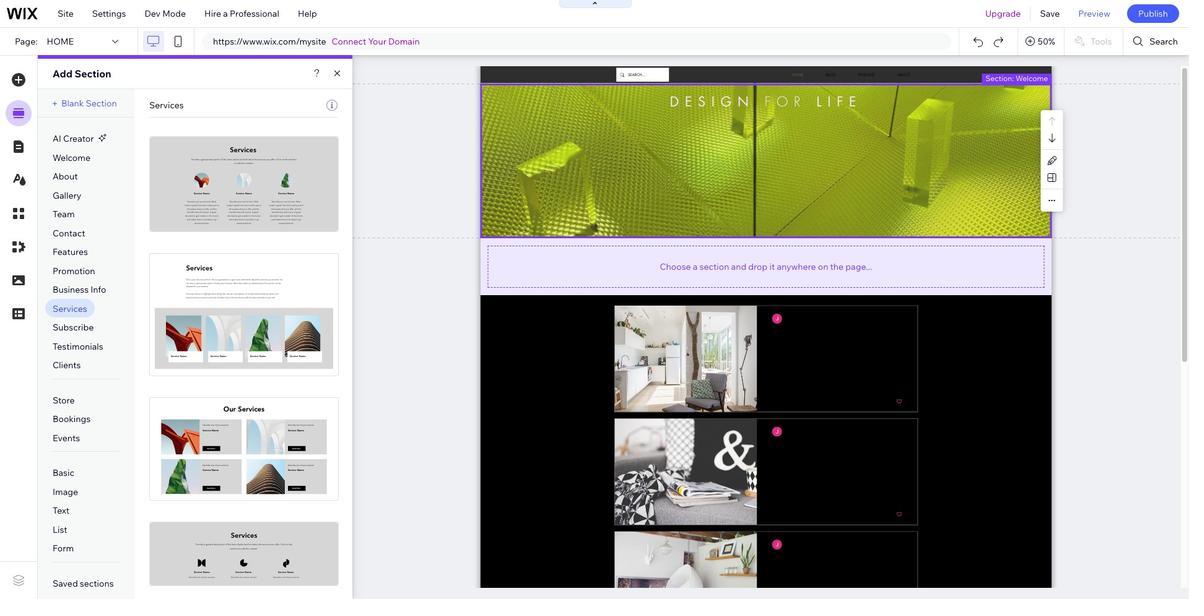 Task type: describe. For each thing, give the bounding box(es) containing it.
info
[[91, 284, 106, 296]]

save
[[1040, 8, 1060, 19]]

choose
[[660, 261, 691, 272]]

publish button
[[1127, 4, 1179, 23]]

ai
[[53, 133, 61, 144]]

mode
[[162, 8, 186, 19]]

50% button
[[1018, 28, 1064, 55]]

clients
[[53, 360, 81, 371]]

save button
[[1031, 0, 1069, 27]]

section for blank section
[[86, 98, 117, 109]]

home
[[47, 36, 74, 47]]

a for professional
[[223, 8, 228, 19]]

section
[[700, 261, 729, 272]]

domain
[[388, 36, 420, 47]]

blank section
[[61, 98, 117, 109]]

publish
[[1139, 8, 1168, 19]]

anywhere
[[777, 261, 816, 272]]

team
[[53, 209, 75, 220]]

promotion
[[53, 266, 95, 277]]

search button
[[1124, 28, 1189, 55]]

1 horizontal spatial welcome
[[1016, 73, 1048, 83]]

basic
[[53, 468, 74, 479]]

and
[[731, 261, 747, 272]]

list
[[53, 525, 67, 536]]

it
[[770, 261, 775, 272]]

saved
[[53, 578, 78, 590]]

dev mode
[[145, 8, 186, 19]]

search
[[1150, 36, 1178, 47]]

business info
[[53, 284, 106, 296]]

the
[[830, 261, 844, 272]]

add section
[[53, 68, 111, 80]]

1 vertical spatial welcome
[[53, 152, 90, 163]]

page...
[[846, 261, 873, 272]]

testimonials
[[53, 341, 103, 352]]

your
[[368, 36, 387, 47]]

tools
[[1091, 36, 1112, 47]]

0 horizontal spatial services
[[53, 303, 87, 314]]

saved sections
[[53, 578, 114, 590]]

dev
[[145, 8, 160, 19]]

ai creator
[[53, 133, 94, 144]]

sections
[[80, 578, 114, 590]]

preview button
[[1069, 0, 1120, 27]]

settings
[[92, 8, 126, 19]]

site
[[58, 8, 74, 19]]

bookings
[[53, 414, 91, 425]]



Task type: vqa. For each thing, say whether or not it's contained in the screenshot.
The Text
yes



Task type: locate. For each thing, give the bounding box(es) containing it.
preview
[[1079, 8, 1111, 19]]

a
[[223, 8, 228, 19], [693, 261, 698, 272]]

features
[[53, 247, 88, 258]]

drop
[[749, 261, 768, 272]]

contact
[[53, 228, 85, 239]]

1 horizontal spatial services
[[149, 100, 184, 111]]

on
[[818, 261, 829, 272]]

a for section
[[693, 261, 698, 272]]

0 horizontal spatial a
[[223, 8, 228, 19]]

section up blank section
[[75, 68, 111, 80]]

section:
[[986, 73, 1014, 83]]

section for add section
[[75, 68, 111, 80]]

50%
[[1038, 36, 1056, 47]]

1 vertical spatial section
[[86, 98, 117, 109]]

1 vertical spatial services
[[53, 303, 87, 314]]

choose a section and drop it anywhere on the page...
[[660, 261, 873, 272]]

image
[[53, 487, 78, 498]]

upgrade
[[986, 8, 1021, 19]]

welcome right "section:"
[[1016, 73, 1048, 83]]

0 vertical spatial a
[[223, 8, 228, 19]]

0 vertical spatial services
[[149, 100, 184, 111]]

help
[[298, 8, 317, 19]]

welcome down ai creator
[[53, 152, 90, 163]]

1 vertical spatial a
[[693, 261, 698, 272]]

form
[[53, 543, 74, 555]]

subscribe
[[53, 322, 94, 333]]

a right hire
[[223, 8, 228, 19]]

hire
[[204, 8, 221, 19]]

section right blank
[[86, 98, 117, 109]]

0 vertical spatial welcome
[[1016, 73, 1048, 83]]

professional
[[230, 8, 279, 19]]

tools button
[[1065, 28, 1123, 55]]

https://www.wix.com/mysite connect your domain
[[213, 36, 420, 47]]

store
[[53, 395, 75, 406]]

gallery
[[53, 190, 81, 201]]

0 vertical spatial section
[[75, 68, 111, 80]]

1 horizontal spatial a
[[693, 261, 698, 272]]

section: welcome
[[986, 73, 1048, 83]]

business
[[53, 284, 89, 296]]

events
[[53, 433, 80, 444]]

add
[[53, 68, 72, 80]]

text
[[53, 506, 69, 517]]

0 horizontal spatial welcome
[[53, 152, 90, 163]]

hire a professional
[[204, 8, 279, 19]]

a left section
[[693, 261, 698, 272]]

blank
[[61, 98, 84, 109]]

section
[[75, 68, 111, 80], [86, 98, 117, 109]]

welcome
[[1016, 73, 1048, 83], [53, 152, 90, 163]]

about
[[53, 171, 78, 182]]

https://www.wix.com/mysite
[[213, 36, 326, 47]]

connect
[[332, 36, 366, 47]]

creator
[[63, 133, 94, 144]]

services
[[149, 100, 184, 111], [53, 303, 87, 314]]



